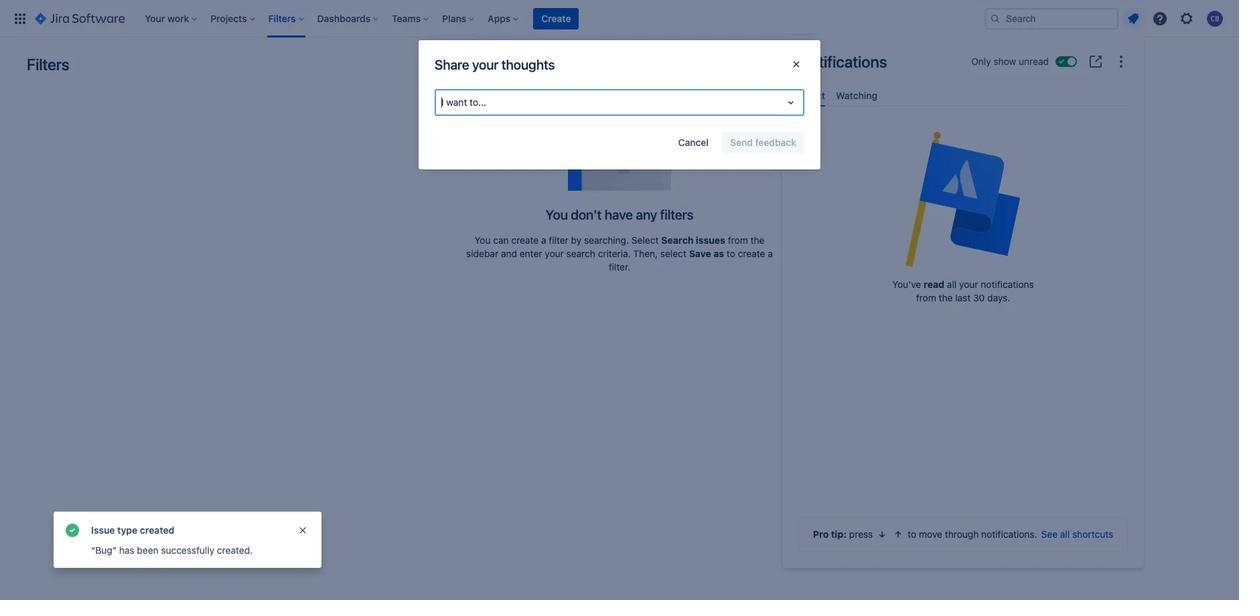 Task type: locate. For each thing, give the bounding box(es) containing it.
issue
[[91, 525, 115, 536]]

0 vertical spatial from
[[728, 235, 749, 246]]

filter
[[549, 235, 569, 246]]

0 horizontal spatial to
[[727, 248, 736, 259]]

arrow up image
[[894, 530, 904, 540]]

all inside 'button'
[[1061, 529, 1071, 540]]

0 horizontal spatial you
[[475, 235, 491, 246]]

create inside the to create a filter.
[[738, 248, 766, 259]]

tab list
[[794, 84, 1134, 107]]

your
[[473, 57, 499, 72], [545, 248, 564, 259], [960, 279, 979, 290]]

to inside notifications dialog
[[908, 529, 917, 540]]

all
[[948, 279, 957, 290], [1061, 529, 1071, 540]]

2 horizontal spatial your
[[960, 279, 979, 290]]

1 vertical spatial you
[[475, 235, 491, 246]]

the left last
[[939, 292, 953, 304]]

tab list inside notifications dialog
[[794, 84, 1134, 107]]

1 horizontal spatial a
[[768, 248, 773, 259]]

0 vertical spatial the
[[751, 235, 765, 246]]

filters
[[27, 55, 69, 74]]

all up last
[[948, 279, 957, 290]]

1 vertical spatial create
[[738, 248, 766, 259]]

only
[[972, 56, 992, 67]]

save
[[690, 248, 712, 259]]

thoughts
[[502, 57, 555, 72]]

0 horizontal spatial your
[[473, 57, 499, 72]]

all right see
[[1061, 529, 1071, 540]]

direct
[[799, 90, 826, 101]]

0 horizontal spatial all
[[948, 279, 957, 290]]

by
[[571, 235, 582, 246]]

only show unread
[[972, 56, 1050, 67]]

to inside the to create a filter.
[[727, 248, 736, 259]]

0 vertical spatial your
[[473, 57, 499, 72]]

1 horizontal spatial from
[[917, 292, 937, 304]]

to create a filter.
[[609, 248, 773, 273]]

shortcuts
[[1073, 529, 1114, 540]]

save as
[[690, 248, 725, 259]]

from inside all your notifications from the last 30 days.
[[917, 292, 937, 304]]

1 vertical spatial your
[[545, 248, 564, 259]]

can
[[494, 235, 509, 246]]

0 vertical spatial create
[[512, 235, 539, 246]]

1 vertical spatial to
[[908, 529, 917, 540]]

create
[[512, 235, 539, 246], [738, 248, 766, 259]]

to...
[[470, 97, 487, 108]]

created
[[140, 525, 175, 536]]

type
[[117, 525, 138, 536]]

create right as
[[738, 248, 766, 259]]

the
[[751, 235, 765, 246], [939, 292, 953, 304]]

select
[[661, 248, 687, 259]]

issue type created
[[91, 525, 175, 536]]

from right issues
[[728, 235, 749, 246]]

arrow down image
[[878, 530, 888, 540]]

1 horizontal spatial all
[[1061, 529, 1071, 540]]

to right as
[[727, 248, 736, 259]]

from the sidebar and enter your search criteria. then, select
[[467, 235, 765, 259]]

create
[[542, 12, 571, 24]]

your for all your notifications from the last 30 days.
[[960, 279, 979, 290]]

1 horizontal spatial your
[[545, 248, 564, 259]]

0 horizontal spatial a
[[542, 235, 547, 246]]

enter
[[520, 248, 543, 259]]

create up enter
[[512, 235, 539, 246]]

0 horizontal spatial create
[[512, 235, 539, 246]]

you can create a filter by searching. select search issues
[[475, 235, 726, 246]]

have
[[605, 207, 633, 223]]

1 horizontal spatial to
[[908, 529, 917, 540]]

a left "filter"
[[542, 235, 547, 246]]

0 horizontal spatial the
[[751, 235, 765, 246]]

0 vertical spatial all
[[948, 279, 957, 290]]

don't
[[571, 207, 602, 223]]

notifications.
[[982, 529, 1038, 540]]

days.
[[988, 292, 1011, 304]]

you
[[546, 207, 568, 223], [475, 235, 491, 246]]

all inside all your notifications from the last 30 days.
[[948, 279, 957, 290]]

notifications
[[981, 279, 1035, 290]]

your up last
[[960, 279, 979, 290]]

you've read
[[893, 279, 945, 290]]

you up "filter"
[[546, 207, 568, 223]]

last
[[956, 292, 971, 304]]

1 vertical spatial from
[[917, 292, 937, 304]]

2 vertical spatial your
[[960, 279, 979, 290]]

your right share
[[473, 57, 499, 72]]

has
[[119, 545, 134, 556]]

1 vertical spatial a
[[768, 248, 773, 259]]

the right issues
[[751, 235, 765, 246]]

share
[[435, 57, 469, 72]]

a
[[542, 235, 547, 246], [768, 248, 773, 259]]

a right as
[[768, 248, 773, 259]]

0 horizontal spatial from
[[728, 235, 749, 246]]

to
[[727, 248, 736, 259], [908, 529, 917, 540]]

0 vertical spatial to
[[727, 248, 736, 259]]

open image
[[784, 95, 800, 111]]

as
[[714, 248, 725, 259]]

to right arrow up image
[[908, 529, 917, 540]]

to move through notifications.
[[908, 529, 1038, 540]]

tab list containing direct
[[794, 84, 1134, 107]]

from
[[728, 235, 749, 246], [917, 292, 937, 304]]

from inside from the sidebar and enter your search criteria. then, select
[[728, 235, 749, 246]]

cancel
[[679, 137, 709, 148]]

sidebar
[[467, 248, 499, 259]]

jira software image
[[35, 10, 125, 26], [35, 10, 125, 26]]

your down "filter"
[[545, 248, 564, 259]]

show
[[994, 56, 1017, 67]]

select
[[632, 235, 659, 246]]

and
[[501, 248, 517, 259]]

i want to...
[[442, 97, 487, 108]]

0 vertical spatial a
[[542, 235, 547, 246]]

through
[[946, 529, 980, 540]]

you don't have any filters
[[546, 207, 694, 223]]

criteria.
[[598, 248, 631, 259]]

primary element
[[8, 0, 985, 37]]

notifications image
[[1126, 10, 1142, 26]]

1 horizontal spatial create
[[738, 248, 766, 259]]

1 vertical spatial the
[[939, 292, 953, 304]]

any
[[636, 207, 658, 223]]

1 horizontal spatial the
[[939, 292, 953, 304]]

from down you've read
[[917, 292, 937, 304]]

0 vertical spatial you
[[546, 207, 568, 223]]

you up the sidebar
[[475, 235, 491, 246]]

1 vertical spatial all
[[1061, 529, 1071, 540]]

1 horizontal spatial you
[[546, 207, 568, 223]]

press
[[850, 529, 874, 540]]

your inside all your notifications from the last 30 days.
[[960, 279, 979, 290]]

searching.
[[584, 235, 629, 246]]



Task type: describe. For each thing, give the bounding box(es) containing it.
the inside all your notifications from the last 30 days.
[[939, 292, 953, 304]]

i
[[442, 97, 444, 108]]

create banner
[[0, 0, 1240, 38]]

tip:
[[832, 529, 847, 540]]

want
[[447, 97, 467, 108]]

filters
[[661, 207, 694, 223]]

see all shortcuts
[[1042, 529, 1114, 540]]

open notifications in a new tab image
[[1088, 54, 1105, 70]]

create button
[[534, 8, 579, 29]]

been
[[137, 545, 159, 556]]

search
[[567, 248, 596, 259]]

30
[[974, 292, 985, 304]]

pro
[[814, 529, 829, 540]]

then,
[[634, 248, 658, 259]]

share your thoughts
[[435, 57, 555, 72]]

notifications
[[799, 52, 888, 71]]

all your notifications from the last 30 days.
[[917, 279, 1035, 304]]

"bug" has been successfully created.
[[91, 545, 253, 556]]

you've
[[893, 279, 922, 290]]

notifications dialog
[[783, 35, 1145, 568]]

you for you don't have any filters
[[546, 207, 568, 223]]

direct tab panel
[[794, 107, 1134, 119]]

search image
[[991, 13, 1001, 24]]

cancel button
[[671, 132, 717, 153]]

success image
[[64, 523, 80, 539]]

successfully
[[161, 545, 215, 556]]

watching
[[837, 90, 878, 101]]

the inside from the sidebar and enter your search criteria. then, select
[[751, 235, 765, 246]]

close modal image
[[789, 56, 805, 72]]

issues
[[696, 235, 726, 246]]

to for move
[[908, 529, 917, 540]]

your for share your thoughts
[[473, 57, 499, 72]]

your inside from the sidebar and enter your search criteria. then, select
[[545, 248, 564, 259]]

Search field
[[985, 8, 1119, 29]]

unread
[[1020, 56, 1050, 67]]

search
[[662, 235, 694, 246]]

pro tip: press
[[814, 529, 874, 540]]

move
[[920, 529, 943, 540]]

"bug"
[[91, 545, 117, 556]]

filter.
[[609, 261, 631, 273]]

a inside the to create a filter.
[[768, 248, 773, 259]]

see
[[1042, 529, 1058, 540]]

you for you can create a filter by searching. select search issues
[[475, 235, 491, 246]]

created.
[[217, 545, 253, 556]]

read
[[924, 279, 945, 290]]

see all shortcuts button
[[1042, 528, 1114, 542]]

to for create
[[727, 248, 736, 259]]

dismiss image
[[298, 525, 308, 536]]



Task type: vqa. For each thing, say whether or not it's contained in the screenshot.
seventh the created from the bottom
no



